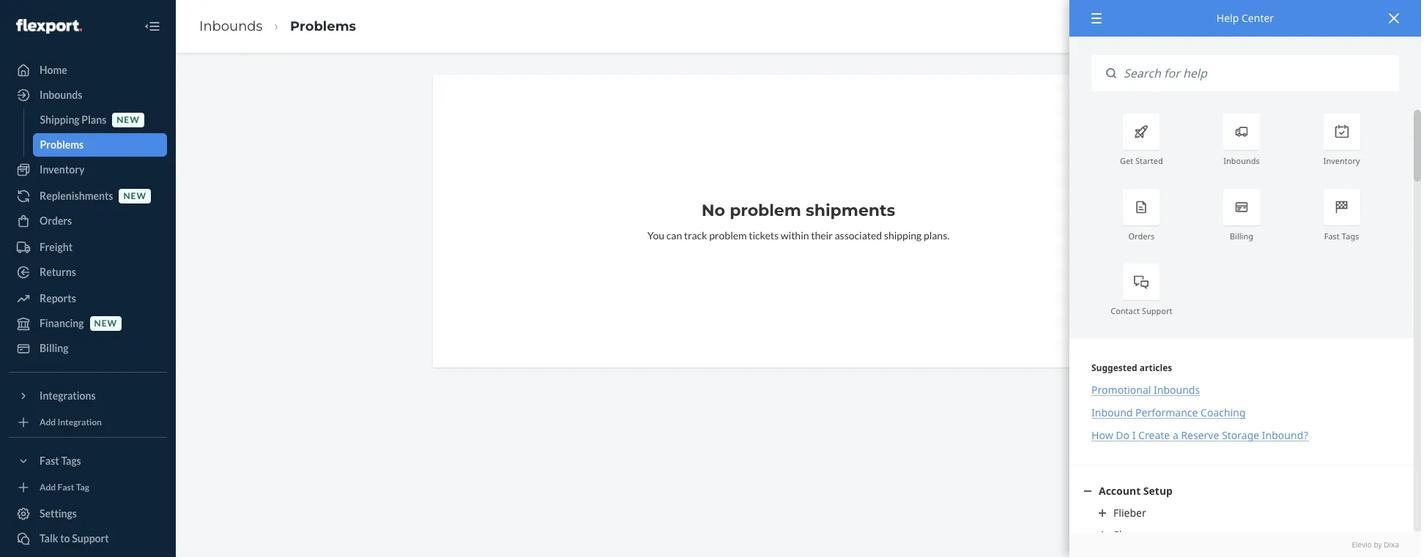 Task type: describe. For each thing, give the bounding box(es) containing it.
0 vertical spatial fast
[[1325, 231, 1340, 242]]

account
[[1099, 485, 1141, 499]]

talk
[[40, 533, 58, 545]]

1 vertical spatial orders
[[1129, 231, 1155, 242]]

account setup
[[1099, 485, 1173, 499]]

settings link
[[9, 503, 167, 526]]

suggested articles
[[1092, 362, 1173, 375]]

tags inside dropdown button
[[61, 455, 81, 468]]

support inside button
[[72, 533, 109, 545]]

inbounds inside the 'breadcrumbs' navigation
[[199, 18, 263, 34]]

suggested
[[1092, 362, 1138, 375]]

articles
[[1140, 362, 1173, 375]]

0 vertical spatial problem
[[730, 201, 802, 221]]

1 horizontal spatial inventory
[[1324, 156, 1360, 167]]

you can track problem tickets within their associated shipping plans.
[[648, 229, 950, 242]]

talk to support button
[[9, 528, 167, 551]]

1 vertical spatial problems
[[40, 138, 84, 151]]

1 horizontal spatial tags
[[1342, 231, 1360, 242]]

tag
[[76, 482, 89, 493]]

plans.
[[924, 229, 950, 242]]

started
[[1136, 156, 1163, 167]]

dixa
[[1384, 540, 1400, 550]]

do
[[1116, 429, 1130, 443]]

how do i create a reserve storage inbound?
[[1092, 429, 1309, 443]]

shipping
[[40, 114, 80, 126]]

get started
[[1120, 156, 1163, 167]]

performance
[[1136, 406, 1198, 420]]

skupreme link
[[1099, 528, 1385, 542]]

help center
[[1217, 11, 1274, 25]]

setup
[[1144, 485, 1173, 499]]

reports
[[40, 292, 76, 305]]

how
[[1092, 429, 1114, 443]]

1 vertical spatial problem
[[709, 229, 747, 242]]

problems inside the 'breadcrumbs' navigation
[[290, 18, 356, 34]]

promotional inbounds
[[1092, 384, 1200, 397]]

promotional
[[1092, 384, 1151, 397]]

tickets
[[749, 229, 779, 242]]

integrations
[[40, 390, 96, 402]]

contact support
[[1111, 306, 1173, 317]]

elevio by dixa link
[[1092, 540, 1400, 550]]

flexport logo image
[[16, 19, 82, 34]]

track
[[684, 229, 707, 242]]

inbound performance coaching
[[1092, 406, 1246, 420]]

storage
[[1222, 429, 1260, 443]]

orders link
[[9, 210, 167, 233]]

help
[[1217, 11, 1239, 25]]

fast tags button
[[9, 450, 167, 473]]

center
[[1242, 11, 1274, 25]]

freight link
[[9, 236, 167, 259]]

0 horizontal spatial orders
[[40, 215, 72, 227]]

new for shipping plans
[[117, 115, 140, 126]]

fast inside fast tags dropdown button
[[40, 455, 59, 468]]

fast inside add fast tag link
[[58, 482, 74, 493]]

add for add fast tag
[[40, 482, 56, 493]]

integrations button
[[9, 385, 167, 408]]

freight
[[40, 241, 73, 254]]

reserve
[[1181, 429, 1220, 443]]

a
[[1173, 429, 1179, 443]]

0 horizontal spatial problems link
[[33, 133, 167, 157]]

new for financing
[[94, 318, 117, 329]]

shipping plans
[[40, 114, 106, 126]]

Search search field
[[1117, 55, 1400, 92]]



Task type: locate. For each thing, give the bounding box(es) containing it.
new
[[117, 115, 140, 126], [123, 191, 147, 202], [94, 318, 117, 329]]

financing
[[40, 317, 84, 330]]

1 vertical spatial problems link
[[33, 133, 167, 157]]

0 horizontal spatial fast tags
[[40, 455, 81, 468]]

1 horizontal spatial problems
[[290, 18, 356, 34]]

2 vertical spatial new
[[94, 318, 117, 329]]

talk to support
[[40, 533, 109, 545]]

inbounds link inside the 'breadcrumbs' navigation
[[199, 18, 263, 34]]

new down 'reports' link
[[94, 318, 117, 329]]

1 horizontal spatial problems link
[[290, 18, 356, 34]]

shipments
[[806, 201, 896, 221]]

add fast tag
[[40, 482, 89, 493]]

1 vertical spatial new
[[123, 191, 147, 202]]

1 vertical spatial support
[[72, 533, 109, 545]]

flieber
[[1114, 506, 1147, 520]]

elevio by dixa
[[1352, 540, 1400, 550]]

contact
[[1111, 306, 1140, 317]]

flieber link
[[1099, 506, 1385, 521]]

1 vertical spatial fast
[[40, 455, 59, 468]]

1 horizontal spatial fast tags
[[1325, 231, 1360, 242]]

inventory link
[[9, 158, 167, 182]]

add for add integration
[[40, 417, 56, 428]]

0 horizontal spatial support
[[72, 533, 109, 545]]

0 horizontal spatial inventory
[[40, 163, 85, 176]]

1 horizontal spatial inbounds link
[[199, 18, 263, 34]]

replenishments
[[40, 190, 113, 202]]

create
[[1139, 429, 1170, 443]]

problem up tickets
[[730, 201, 802, 221]]

settings
[[40, 508, 77, 520]]

0 vertical spatial orders
[[40, 215, 72, 227]]

can
[[667, 229, 682, 242]]

within
[[781, 229, 809, 242]]

problem down no in the top of the page
[[709, 229, 747, 242]]

problem
[[730, 201, 802, 221], [709, 229, 747, 242]]

1 vertical spatial tags
[[61, 455, 81, 468]]

you
[[648, 229, 665, 242]]

add integration
[[40, 417, 102, 428]]

reports link
[[9, 287, 167, 311]]

integration
[[58, 417, 102, 428]]

1 horizontal spatial billing
[[1230, 231, 1254, 242]]

tags
[[1342, 231, 1360, 242], [61, 455, 81, 468]]

inbound?
[[1262, 429, 1309, 443]]

no problem shipments
[[702, 201, 896, 221]]

1 vertical spatial inbounds link
[[9, 84, 167, 107]]

skupreme
[[1114, 528, 1163, 542]]

1 horizontal spatial support
[[1142, 306, 1173, 317]]

0 vertical spatial fast tags
[[1325, 231, 1360, 242]]

home link
[[9, 59, 167, 82]]

new up orders link
[[123, 191, 147, 202]]

support
[[1142, 306, 1173, 317], [72, 533, 109, 545]]

coaching
[[1201, 406, 1246, 420]]

support down settings link
[[72, 533, 109, 545]]

add integration link
[[9, 414, 167, 432]]

add left integration
[[40, 417, 56, 428]]

0 vertical spatial tags
[[1342, 231, 1360, 242]]

0 vertical spatial billing
[[1230, 231, 1254, 242]]

0 horizontal spatial problems
[[40, 138, 84, 151]]

account setup link
[[1084, 485, 1400, 499]]

add fast tag link
[[9, 479, 167, 497]]

inbounds link
[[199, 18, 263, 34], [9, 84, 167, 107]]

1 vertical spatial fast tags
[[40, 455, 81, 468]]

1 horizontal spatial orders
[[1129, 231, 1155, 242]]

home
[[40, 64, 67, 76]]

1 add from the top
[[40, 417, 56, 428]]

shipping
[[884, 229, 922, 242]]

close navigation image
[[144, 18, 161, 35]]

0 vertical spatial problems
[[290, 18, 356, 34]]

2 add from the top
[[40, 482, 56, 493]]

returns link
[[9, 261, 167, 284]]

to
[[60, 533, 70, 545]]

inventory
[[1324, 156, 1360, 167], [40, 163, 85, 176]]

0 horizontal spatial billing
[[40, 342, 69, 355]]

new right the plans in the left of the page
[[117, 115, 140, 126]]

inbounds
[[199, 18, 263, 34], [40, 89, 82, 101], [1224, 156, 1260, 167], [1154, 384, 1200, 397]]

fast
[[1325, 231, 1340, 242], [40, 455, 59, 468], [58, 482, 74, 493]]

support right contact
[[1142, 306, 1173, 317]]

fast tags inside dropdown button
[[40, 455, 81, 468]]

plans
[[82, 114, 106, 126]]

0 vertical spatial inbounds link
[[199, 18, 263, 34]]

0 horizontal spatial inbounds link
[[9, 84, 167, 107]]

billing link
[[9, 337, 167, 361]]

inbound
[[1092, 406, 1133, 420]]

problems link inside the 'breadcrumbs' navigation
[[290, 18, 356, 34]]

returns
[[40, 266, 76, 278]]

0 vertical spatial problems link
[[290, 18, 356, 34]]

breadcrumbs navigation
[[188, 5, 368, 48]]

0 vertical spatial new
[[117, 115, 140, 126]]

2 vertical spatial fast
[[58, 482, 74, 493]]

1 vertical spatial add
[[40, 482, 56, 493]]

by
[[1374, 540, 1382, 550]]

0 vertical spatial support
[[1142, 306, 1173, 317]]

i
[[1133, 429, 1136, 443]]

fast tags
[[1325, 231, 1360, 242], [40, 455, 81, 468]]

billing
[[1230, 231, 1254, 242], [40, 342, 69, 355]]

get
[[1120, 156, 1134, 167]]

new for replenishments
[[123, 191, 147, 202]]

orders
[[40, 215, 72, 227], [1129, 231, 1155, 242]]

0 horizontal spatial tags
[[61, 455, 81, 468]]

their
[[811, 229, 833, 242]]

associated
[[835, 229, 882, 242]]

elevio
[[1352, 540, 1372, 550]]

billing inside billing link
[[40, 342, 69, 355]]

1 vertical spatial billing
[[40, 342, 69, 355]]

0 vertical spatial add
[[40, 417, 56, 428]]

add up settings
[[40, 482, 56, 493]]

problems
[[290, 18, 356, 34], [40, 138, 84, 151]]

problems link
[[290, 18, 356, 34], [33, 133, 167, 157]]

add
[[40, 417, 56, 428], [40, 482, 56, 493]]

no
[[702, 201, 725, 221]]



Task type: vqa. For each thing, say whether or not it's contained in the screenshot.
WITH associated with Products - Available SKUs With No Aliases Oct 25, 2023
no



